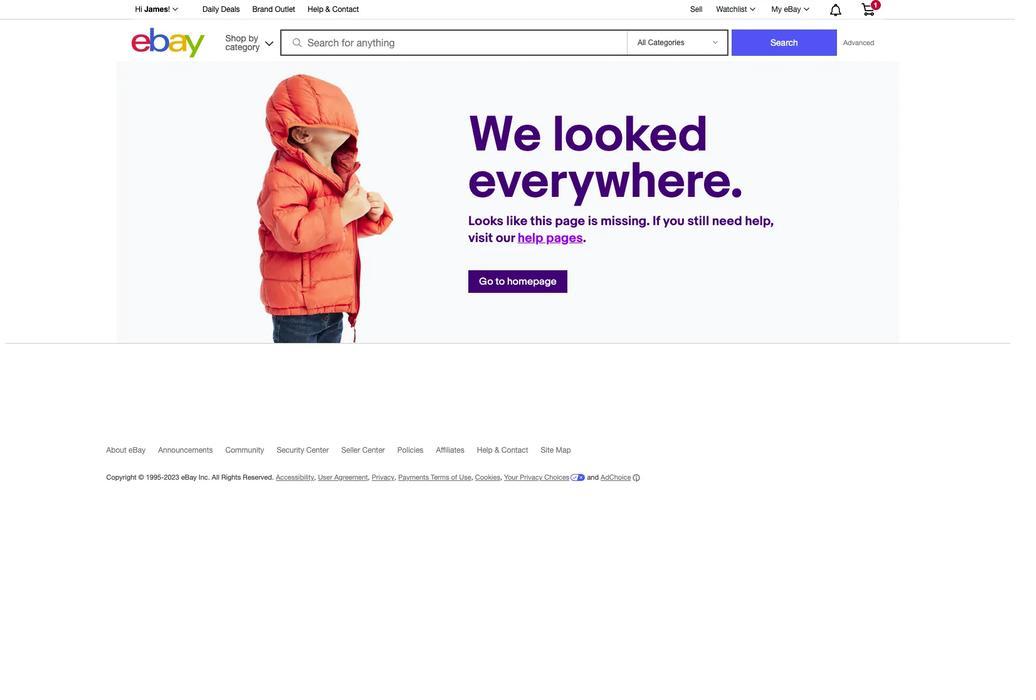 Task type: describe. For each thing, give the bounding box(es) containing it.
2 privacy from the left
[[520, 474, 543, 481]]

site map link
[[541, 446, 584, 461]]

seller center
[[342, 446, 385, 455]]

pages
[[547, 230, 583, 246]]

about
[[106, 446, 127, 455]]

our
[[496, 230, 515, 246]]

user
[[318, 474, 333, 481]]

5 , from the left
[[501, 474, 503, 481]]

cookies link
[[476, 474, 501, 481]]

shop by category
[[226, 33, 260, 52]]

policies link
[[398, 446, 436, 461]]

hi
[[135, 5, 142, 14]]

help inside we looked everywhere. main content
[[477, 446, 493, 455]]

contact for right help & contact link
[[502, 446, 529, 455]]

1 horizontal spatial help & contact link
[[477, 446, 541, 461]]

visit
[[469, 230, 493, 246]]

rights
[[221, 474, 241, 481]]

copyright © 1995-2023 ebay inc. all rights reserved. accessibility , user agreement , privacy , payments terms of use , cookies , your privacy choices
[[106, 474, 570, 481]]

you
[[664, 213, 685, 229]]

james
[[144, 4, 168, 14]]

2 vertical spatial ebay
[[181, 474, 197, 481]]

my ebay link
[[765, 2, 815, 17]]

.
[[583, 230, 587, 246]]

site map
[[541, 446, 571, 455]]

we
[[469, 106, 542, 166]]

and adchoice
[[586, 474, 631, 481]]

seller
[[342, 446, 361, 455]]

security
[[277, 446, 304, 455]]

outlet
[[275, 5, 295, 14]]

sell link
[[685, 5, 709, 14]]

terms
[[431, 474, 450, 481]]

1995-
[[146, 474, 164, 481]]

daily
[[203, 5, 219, 14]]

community link
[[226, 446, 277, 461]]

affiliates link
[[436, 446, 477, 461]]

if
[[653, 213, 661, 229]]

all
[[212, 474, 220, 481]]

need
[[713, 213, 743, 229]]

map
[[556, 446, 571, 455]]

privacy link
[[372, 474, 395, 481]]

0 vertical spatial help & contact link
[[308, 3, 359, 17]]

payments terms of use link
[[399, 474, 472, 481]]

sell
[[691, 5, 703, 14]]

page
[[555, 213, 586, 229]]

announcements
[[158, 446, 213, 455]]

advanced
[[844, 39, 875, 46]]

accessibility link
[[276, 474, 314, 481]]

this
[[531, 213, 553, 229]]

1 privacy from the left
[[372, 474, 395, 481]]

center for seller center
[[363, 446, 385, 455]]

shop by category banner
[[128, 0, 884, 61]]

1
[[874, 1, 878, 9]]

and
[[588, 474, 599, 481]]

1 link
[[854, 0, 883, 18]]

seller center link
[[342, 446, 398, 461]]

daily deals
[[203, 5, 240, 14]]

looks
[[469, 213, 504, 229]]

looked
[[553, 106, 709, 166]]

is
[[588, 213, 598, 229]]

choices
[[545, 474, 570, 481]]

cookies
[[476, 474, 501, 481]]

daily deals link
[[203, 3, 240, 17]]

brand outlet link
[[253, 3, 295, 17]]

Search for anything text field
[[283, 31, 625, 55]]

category
[[226, 42, 260, 52]]

missing.
[[601, 213, 650, 229]]

we looked everywhere.
[[469, 106, 744, 212]]

help
[[518, 230, 544, 246]]

use
[[460, 474, 472, 481]]

reserved.
[[243, 474, 274, 481]]



Task type: locate. For each thing, give the bounding box(es) containing it.
help pages link
[[518, 230, 583, 246]]

0 vertical spatial help & contact
[[308, 5, 359, 14]]

contact inside account navigation
[[333, 5, 359, 14]]

privacy down seller center link on the bottom of the page
[[372, 474, 395, 481]]

my ebay
[[772, 5, 802, 14]]

, left your
[[501, 474, 503, 481]]

ebay for my ebay
[[785, 5, 802, 14]]

, left cookies link
[[472, 474, 474, 481]]

contact inside we looked everywhere. main content
[[502, 446, 529, 455]]

watchlist
[[717, 5, 748, 14]]

2 center from the left
[[363, 446, 385, 455]]

1 horizontal spatial contact
[[502, 446, 529, 455]]

brand outlet
[[253, 5, 295, 14]]

go to homepage link
[[479, 276, 557, 288]]

center inside "link"
[[307, 446, 329, 455]]

!
[[168, 5, 170, 14]]

0 horizontal spatial help & contact
[[308, 5, 359, 14]]

0 horizontal spatial ebay
[[129, 446, 146, 455]]

& for right help & contact link
[[495, 446, 500, 455]]

announcements link
[[158, 446, 226, 461]]

0 horizontal spatial help
[[308, 5, 324, 14]]

policies
[[398, 446, 424, 455]]

center for security center
[[307, 446, 329, 455]]

still
[[688, 213, 710, 229]]

your privacy choices link
[[505, 474, 586, 481]]

©
[[139, 474, 144, 481]]

shop
[[226, 33, 246, 43]]

&
[[326, 5, 330, 14], [495, 446, 500, 455]]

about ebay link
[[106, 446, 158, 461]]

help & contact link
[[308, 3, 359, 17], [477, 446, 541, 461]]

ebay for about ebay
[[129, 446, 146, 455]]

site
[[541, 446, 554, 455]]

1 horizontal spatial center
[[363, 446, 385, 455]]

inc.
[[199, 474, 210, 481]]

shop by category button
[[220, 28, 276, 55]]

ebay right my
[[785, 5, 802, 14]]

help up cookies link
[[477, 446, 493, 455]]

security center link
[[277, 446, 342, 461]]

0 horizontal spatial help & contact link
[[308, 3, 359, 17]]

center
[[307, 446, 329, 455], [363, 446, 385, 455]]

1 vertical spatial help & contact
[[477, 446, 529, 455]]

help & contact inside account navigation
[[308, 5, 359, 14]]

ebay left inc. on the left bottom
[[181, 474, 197, 481]]

2 , from the left
[[368, 474, 370, 481]]

contact up your
[[502, 446, 529, 455]]

ebay inside account navigation
[[785, 5, 802, 14]]

looks like this page is missing. if you still need help, visit our
[[469, 213, 775, 246]]

& inside account navigation
[[326, 5, 330, 14]]

adchoice link
[[601, 474, 641, 482]]

copyright
[[106, 474, 137, 481]]

1 vertical spatial &
[[495, 446, 500, 455]]

your
[[505, 474, 518, 481]]

help & contact link right outlet
[[308, 3, 359, 17]]

of
[[452, 474, 458, 481]]

agreement
[[335, 474, 368, 481]]

contact
[[333, 5, 359, 14], [502, 446, 529, 455]]

user agreement link
[[318, 474, 368, 481]]

1 horizontal spatial help & contact
[[477, 446, 529, 455]]

, left privacy link
[[368, 474, 370, 481]]

0 vertical spatial &
[[326, 5, 330, 14]]

advanced link
[[838, 30, 881, 55]]

0 vertical spatial help
[[308, 5, 324, 14]]

everywhere.
[[469, 152, 744, 212]]

1 horizontal spatial &
[[495, 446, 500, 455]]

help inside account navigation
[[308, 5, 324, 14]]

0 vertical spatial ebay
[[785, 5, 802, 14]]

help & contact right outlet
[[308, 5, 359, 14]]

& for topmost help & contact link
[[326, 5, 330, 14]]

0 horizontal spatial &
[[326, 5, 330, 14]]

privacy
[[372, 474, 395, 481], [520, 474, 543, 481]]

1 horizontal spatial ebay
[[181, 474, 197, 481]]

help & contact for right help & contact link
[[477, 446, 529, 455]]

center right seller
[[363, 446, 385, 455]]

1 vertical spatial help
[[477, 446, 493, 455]]

, left user
[[314, 474, 316, 481]]

contact for topmost help & contact link
[[333, 5, 359, 14]]

1 horizontal spatial privacy
[[520, 474, 543, 481]]

center right security
[[307, 446, 329, 455]]

1 vertical spatial ebay
[[129, 446, 146, 455]]

1 vertical spatial help & contact link
[[477, 446, 541, 461]]

account navigation
[[128, 0, 884, 19]]

ebay
[[785, 5, 802, 14], [129, 446, 146, 455], [181, 474, 197, 481]]

& right outlet
[[326, 5, 330, 14]]

0 horizontal spatial privacy
[[372, 474, 395, 481]]

deals
[[221, 5, 240, 14]]

2 horizontal spatial ebay
[[785, 5, 802, 14]]

homepage
[[508, 276, 557, 288]]

watchlist link
[[710, 2, 762, 17]]

1 center from the left
[[307, 446, 329, 455]]

help pages .
[[518, 230, 587, 246]]

& up cookies link
[[495, 446, 500, 455]]

like
[[507, 213, 528, 229]]

by
[[249, 33, 258, 43]]

& inside we looked everywhere. main content
[[495, 446, 500, 455]]

payments
[[399, 474, 429, 481]]

0 vertical spatial contact
[[333, 5, 359, 14]]

help & contact up your
[[477, 446, 529, 455]]

we looked everywhere. main content
[[5, 61, 1011, 546]]

none submit inside shop by category banner
[[732, 29, 838, 56]]

about ebay
[[106, 446, 146, 455]]

go
[[479, 276, 494, 288]]

help right outlet
[[308, 5, 324, 14]]

0 horizontal spatial contact
[[333, 5, 359, 14]]

help & contact
[[308, 5, 359, 14], [477, 446, 529, 455]]

help
[[308, 5, 324, 14], [477, 446, 493, 455]]

go to homepage
[[479, 276, 557, 288]]

community
[[226, 446, 264, 455]]

my
[[772, 5, 783, 14]]

4 , from the left
[[472, 474, 474, 481]]

2023
[[164, 474, 179, 481]]

3 , from the left
[[395, 474, 397, 481]]

1 , from the left
[[314, 474, 316, 481]]

ebay right 'about' at left
[[129, 446, 146, 455]]

1 vertical spatial contact
[[502, 446, 529, 455]]

, left payments
[[395, 474, 397, 481]]

help & contact inside we looked everywhere. main content
[[477, 446, 529, 455]]

accessibility
[[276, 474, 314, 481]]

help & contact link up your
[[477, 446, 541, 461]]

1 horizontal spatial help
[[477, 446, 493, 455]]

security center
[[277, 446, 329, 455]]

0 horizontal spatial center
[[307, 446, 329, 455]]

brand
[[253, 5, 273, 14]]

help & contact for topmost help & contact link
[[308, 5, 359, 14]]

adchoice
[[601, 474, 631, 481]]

privacy right your
[[520, 474, 543, 481]]

contact right outlet
[[333, 5, 359, 14]]

None submit
[[732, 29, 838, 56]]

to
[[496, 276, 505, 288]]



Task type: vqa. For each thing, say whether or not it's contained in the screenshot.
THE BRAND OUTLET link
yes



